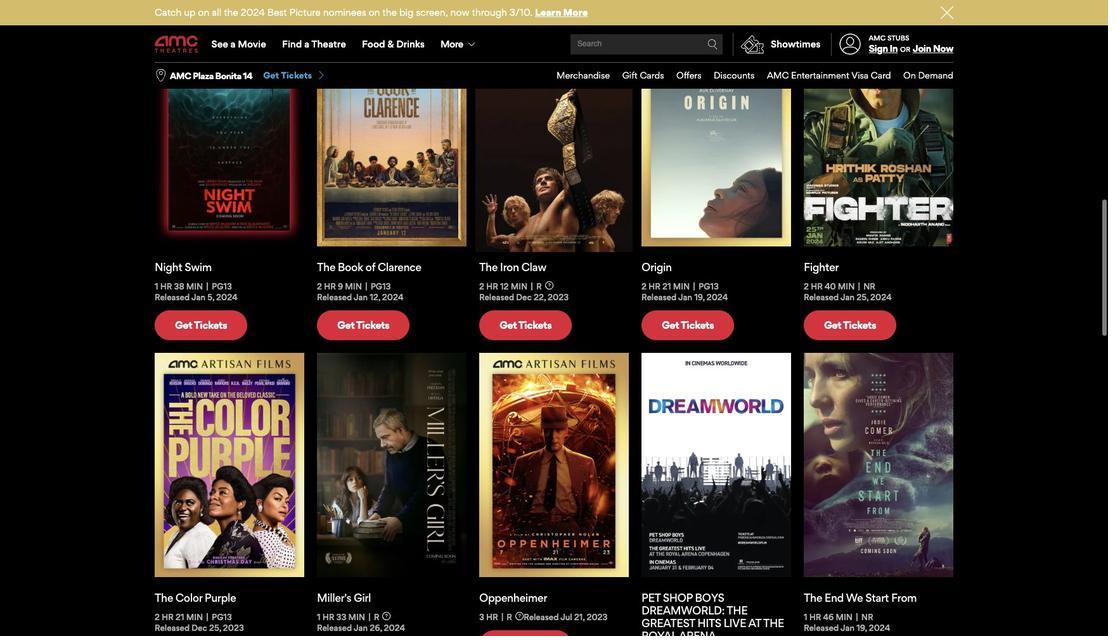 Task type: describe. For each thing, give the bounding box(es) containing it.
released down 2 hr 12 min
[[479, 289, 514, 299]]

amc entertainment visa card link
[[755, 63, 891, 89]]

2 for origin
[[642, 278, 647, 289]]

the for the end we start from
[[804, 588, 822, 602]]

entertainment
[[791, 70, 850, 81]]

nr released jan 19, 2024
[[804, 609, 890, 630]]

nr for the end we start from
[[861, 609, 873, 619]]

pg13 for origin
[[699, 278, 719, 289]]

get tickets down find
[[263, 70, 312, 81]]

color
[[176, 588, 202, 602]]

2024 down more information about icon
[[384, 620, 405, 630]]

2 hr 21 min button for origin
[[642, 278, 690, 289]]

1 for the end we start from
[[804, 609, 807, 619]]

&
[[388, 38, 394, 50]]

featured
[[155, 39, 263, 70]]

a for movie
[[231, 38, 236, 50]]

learn more link
[[535, 6, 588, 18]]

hr for miller's girl
[[323, 609, 334, 619]]

dreamworld:
[[642, 601, 725, 614]]

discounts
[[714, 70, 755, 81]]

r button for iron
[[536, 278, 553, 289]]

get tickets link down movies
[[263, 70, 326, 82]]

catch up on all the 2024 best picture nominees on the big screen, now through 3/10. learn more
[[155, 6, 588, 18]]

the iron claw link
[[479, 258, 629, 271]]

miller's girl
[[317, 588, 371, 602]]

tickets for night swim
[[194, 316, 227, 329]]

the book of clarence link
[[317, 258, 467, 271]]

21,
[[574, 609, 585, 619]]

jul
[[561, 609, 572, 619]]

19, for origin
[[694, 289, 705, 299]]

hr for the book of clarence
[[324, 278, 336, 289]]

pg13 released jan 19, 2024
[[642, 278, 728, 299]]

2 hr 21 min button for the color purple
[[155, 609, 203, 620]]

stubs
[[888, 34, 910, 42]]

jan for fighter
[[841, 289, 855, 299]]

join
[[913, 43, 931, 55]]

released jan 26, 2024
[[317, 620, 405, 630]]

amc entertainment visa card
[[767, 70, 891, 81]]

14
[[243, 70, 252, 81]]

on
[[904, 70, 916, 81]]

released for the book of clarence
[[317, 289, 352, 299]]

jan for night swim
[[191, 289, 205, 299]]

find
[[282, 38, 302, 50]]

jan for origin
[[678, 289, 692, 299]]

2024 for the end we start from
[[869, 620, 890, 630]]

hr for origin
[[649, 278, 661, 289]]

2 for the iron claw
[[479, 278, 484, 289]]

submit search icon image
[[708, 39, 718, 49]]

0 horizontal spatial the
[[727, 601, 748, 614]]

tickets for the book of clarence
[[356, 316, 390, 329]]

1 hr 46 min button
[[804, 609, 853, 620]]

nr for fighter
[[864, 278, 876, 289]]

get tickets for fighter
[[824, 316, 876, 329]]

merchandise link
[[544, 63, 610, 89]]

demand
[[918, 70, 954, 81]]

in
[[890, 43, 898, 55]]

3/10.
[[510, 6, 533, 18]]

start
[[866, 588, 889, 602]]

get for fighter
[[824, 316, 841, 329]]

1 horizontal spatial r button
[[507, 609, 524, 619]]

more information about image
[[383, 609, 391, 618]]

gift cards link
[[610, 63, 664, 89]]

2 for fighter
[[804, 278, 809, 289]]

2 hr 9 min
[[317, 278, 362, 289]]

boys
[[695, 588, 724, 602]]

origin
[[642, 258, 672, 271]]

2 the from the left
[[383, 6, 397, 18]]

get tickets link for night swim
[[155, 308, 248, 337]]

hits
[[698, 614, 721, 627]]

showtimes image
[[734, 33, 771, 56]]

pg13 for night swim
[[212, 278, 232, 289]]

40
[[825, 278, 836, 289]]

min for fighter
[[838, 278, 855, 289]]

menu containing more
[[155, 27, 954, 62]]

all
[[212, 6, 221, 18]]

r button for girl
[[374, 609, 391, 619]]

tickets for origin
[[681, 316, 714, 329]]

released for origin
[[642, 289, 677, 299]]

now
[[450, 6, 470, 18]]

the for the color purple
[[155, 588, 173, 602]]

the for the iron claw
[[479, 258, 498, 271]]

movie
[[238, 38, 266, 50]]

hr for fighter
[[811, 278, 823, 289]]

up
[[184, 6, 196, 18]]

1 hr 33 min button
[[317, 609, 365, 620]]

see a movie
[[212, 38, 266, 50]]

pet
[[642, 588, 661, 602]]

join now button
[[913, 43, 954, 55]]

user profile image
[[832, 34, 868, 55]]

big
[[399, 6, 414, 18]]

drinks
[[396, 38, 425, 50]]

pet shop boys dreamworld: the greatest hits live at the royal ar link
[[642, 588, 791, 637]]

0 vertical spatial more
[[563, 6, 588, 18]]

1 hr 46 min
[[804, 609, 853, 619]]

46
[[823, 609, 834, 619]]

movie poster for origin image
[[642, 19, 791, 244]]

amc for sign
[[869, 34, 886, 42]]

amc for visa
[[767, 70, 789, 81]]

1 for night swim
[[155, 278, 158, 289]]

pg13 released dec 25, 2023
[[155, 609, 244, 630]]

get right the 14
[[263, 70, 279, 81]]

released for night swim
[[155, 289, 190, 299]]

gift cards
[[622, 70, 664, 81]]

2 hr 21 min for origin
[[642, 278, 690, 289]]

26,
[[370, 620, 382, 630]]

miller's girl link
[[317, 588, 467, 602]]

cookie consent banner dialog
[[0, 602, 1108, 637]]

from
[[891, 588, 917, 602]]

jan for the book of clarence
[[354, 289, 368, 299]]

min for the color purple
[[186, 609, 203, 619]]

get tickets link for the book of clarence
[[317, 308, 410, 337]]

merchandise
[[557, 70, 610, 81]]

pg13 for the color purple
[[212, 609, 232, 619]]

get tickets link for origin
[[642, 308, 734, 337]]

movie poster for the book of clarence image
[[317, 19, 467, 244]]

get tickets for the iron claw
[[500, 316, 552, 329]]

oppenheimer
[[479, 588, 547, 602]]

movie poster for oppenheimer image
[[479, 350, 629, 574]]

movie poster for pet shop boys dreamworld: the greatest hits live at the royal arena copenhagen image
[[642, 350, 791, 574]]

1 on from the left
[[198, 6, 209, 18]]

2023 inside pg13 released dec 25, 2023
[[223, 620, 244, 630]]

min for night swim
[[186, 278, 203, 289]]

nr released jan 25, 2024
[[804, 278, 892, 299]]

3 hr button
[[479, 609, 498, 620]]

movie poster for fighter image
[[804, 19, 954, 244]]

21 for the color purple
[[176, 609, 184, 619]]

night swim link
[[155, 258, 304, 271]]

tickets down movies
[[281, 70, 312, 81]]

movie poster for miller's girl image
[[317, 350, 467, 574]]

swim
[[185, 258, 212, 271]]

on demand
[[904, 70, 954, 81]]

3
[[479, 609, 484, 619]]

origin link
[[642, 258, 791, 271]]

12,
[[370, 289, 380, 299]]

showtimes
[[771, 38, 821, 50]]

hr for the end we start from
[[809, 609, 821, 619]]

featured movies
[[155, 39, 355, 70]]

2 on from the left
[[369, 6, 380, 18]]

amc plaza bonita 14 button
[[170, 70, 252, 82]]

1 for miller's girl
[[317, 609, 321, 619]]



Task type: locate. For each thing, give the bounding box(es) containing it.
2 hr 21 min for the color purple
[[155, 609, 203, 619]]

at
[[748, 614, 761, 627]]

1 the from the left
[[224, 6, 238, 18]]

0 vertical spatial 21
[[663, 278, 671, 289]]

1 horizontal spatial r
[[507, 609, 512, 619]]

hr for the color purple
[[162, 609, 174, 619]]

0 vertical spatial menu
[[155, 27, 954, 62]]

more information about image
[[545, 278, 553, 287], [515, 609, 524, 618]]

get for the iron claw
[[500, 316, 517, 329]]

dec
[[516, 289, 532, 299], [192, 620, 207, 630]]

we
[[846, 588, 863, 602]]

min inside button
[[838, 278, 855, 289]]

pg13 inside pg13 released jan 19, 2024
[[699, 278, 719, 289]]

hr inside 2 hr 12 min button
[[486, 278, 498, 289]]

discounts link
[[702, 63, 755, 89]]

r for girl
[[374, 609, 379, 619]]

0 horizontal spatial 21
[[176, 609, 184, 619]]

jan for the end we start from
[[841, 620, 855, 630]]

iron
[[500, 258, 519, 271]]

the right at at the right of page
[[763, 614, 784, 627]]

1 horizontal spatial 25,
[[857, 289, 869, 299]]

the end we start from
[[804, 588, 917, 602]]

1 left 33
[[317, 609, 321, 619]]

1 horizontal spatial dec
[[516, 289, 532, 299]]

2024 right 12,
[[382, 289, 404, 299]]

hr left the 40
[[811, 278, 823, 289]]

19, for the end we start from
[[857, 620, 867, 630]]

1 left 38
[[155, 278, 158, 289]]

amc down showtimes link
[[767, 70, 789, 81]]

2024 for fighter
[[871, 289, 892, 299]]

jan down 2 hr 40 min
[[841, 289, 855, 299]]

2 left 9 at the left
[[317, 278, 322, 289]]

1 vertical spatial 2 hr 21 min button
[[155, 609, 203, 620]]

25, down purple
[[209, 620, 221, 630]]

released inside pg13 released jan 19, 2024
[[642, 289, 677, 299]]

get tickets for the book of clarence
[[337, 316, 390, 329]]

1 vertical spatial more information about image
[[515, 609, 524, 618]]

a right find
[[304, 38, 309, 50]]

1 vertical spatial menu
[[544, 63, 954, 89]]

2 hr 12 min
[[479, 278, 528, 289]]

get tickets for origin
[[662, 316, 714, 329]]

min for the book of clarence
[[345, 278, 362, 289]]

1 vertical spatial nr
[[861, 609, 873, 619]]

1 horizontal spatial 19,
[[857, 620, 867, 630]]

the left at at the right of page
[[727, 601, 748, 614]]

hr left the 12
[[486, 278, 498, 289]]

pg13 inside pg13 released jan 12, 2024
[[371, 278, 391, 289]]

2 hr 21 min down the color on the bottom left of the page
[[155, 609, 203, 619]]

visa
[[852, 70, 869, 81]]

amc for bonita
[[170, 70, 191, 81]]

tickets for the iron claw
[[518, 316, 552, 329]]

1 horizontal spatial 21
[[663, 278, 671, 289]]

5,
[[207, 289, 214, 299]]

2024 down origin link
[[707, 289, 728, 299]]

hr down "origin"
[[649, 278, 661, 289]]

2023 right the "21,"
[[587, 609, 608, 619]]

get tickets link down released dec 22, 2023
[[479, 308, 572, 337]]

0 horizontal spatial 25,
[[209, 620, 221, 630]]

25, for fighter
[[857, 289, 869, 299]]

0 horizontal spatial r
[[374, 609, 379, 619]]

movie poster for night swim image
[[155, 19, 304, 244]]

min down origin link
[[673, 278, 690, 289]]

fighter
[[804, 258, 839, 271]]

r up 22,
[[536, 278, 542, 289]]

sign in or join amc stubs element
[[831, 27, 954, 62]]

tickets down 5,
[[194, 316, 227, 329]]

end
[[825, 588, 844, 602]]

r
[[536, 278, 542, 289], [374, 609, 379, 619], [507, 609, 512, 619]]

fighter link
[[804, 258, 954, 271]]

get down pg13 released jan 19, 2024
[[662, 316, 679, 329]]

0 vertical spatial 2023
[[548, 289, 569, 299]]

r button down oppenheimer
[[507, 609, 524, 619]]

released down "origin"
[[642, 289, 677, 299]]

amc stubs sign in or join now
[[869, 34, 954, 55]]

2023 for the iron claw
[[548, 289, 569, 299]]

2 horizontal spatial 2023
[[587, 609, 608, 619]]

get tickets link for the iron claw
[[479, 308, 572, 337]]

2024 left best
[[241, 6, 265, 18]]

min up released jan 26, 2024
[[348, 609, 365, 619]]

1 vertical spatial 25,
[[209, 620, 221, 630]]

1 horizontal spatial the
[[383, 6, 397, 18]]

menu containing merchandise
[[544, 63, 954, 89]]

released inside pg13 released dec 25, 2023
[[155, 620, 190, 630]]

1 horizontal spatial 1
[[317, 609, 321, 619]]

2 left the 12
[[479, 278, 484, 289]]

33
[[336, 609, 346, 619]]

min right the 40
[[838, 278, 855, 289]]

2024 inside pg13 released jan 12, 2024
[[382, 289, 404, 299]]

0 vertical spatial nr
[[864, 278, 876, 289]]

min for miller's girl
[[348, 609, 365, 619]]

hr inside 2 hr 9 min button
[[324, 278, 336, 289]]

21
[[663, 278, 671, 289], [176, 609, 184, 619]]

2 horizontal spatial 1
[[804, 609, 807, 619]]

2024 down the end we start from link
[[869, 620, 890, 630]]

jan inside pg13 released jan 5, 2024
[[191, 289, 205, 299]]

hr inside 1 hr 33 min button
[[323, 609, 334, 619]]

0 horizontal spatial on
[[198, 6, 209, 18]]

2 hr 21 min button down "origin"
[[642, 278, 690, 289]]

get tickets down nr released jan 25, 2024
[[824, 316, 876, 329]]

jan inside "nr released jan 19, 2024"
[[841, 620, 855, 630]]

0 vertical spatial dec
[[516, 289, 532, 299]]

1 horizontal spatial amc
[[767, 70, 789, 81]]

clarence
[[378, 258, 421, 271]]

amc plaza bonita 14
[[170, 70, 252, 81]]

0 horizontal spatial 2 hr 21 min
[[155, 609, 203, 619]]

released down oppenheimer link
[[524, 609, 559, 619]]

2 hr 12 min button
[[479, 278, 528, 289]]

hr inside 2 hr 40 min button
[[811, 278, 823, 289]]

min for origin
[[673, 278, 690, 289]]

pg13 up 12,
[[371, 278, 391, 289]]

0 horizontal spatial r button
[[374, 609, 391, 619]]

through
[[472, 6, 507, 18]]

a for theatre
[[304, 38, 309, 50]]

the left end
[[804, 588, 822, 602]]

22,
[[534, 289, 546, 299]]

25, for the color purple
[[209, 620, 221, 630]]

amc inside button
[[170, 70, 191, 81]]

see
[[212, 38, 228, 50]]

2 a from the left
[[304, 38, 309, 50]]

get tickets for night swim
[[175, 316, 227, 329]]

1 vertical spatial 19,
[[857, 620, 867, 630]]

1 vertical spatial 2023
[[587, 609, 608, 619]]

2 down the color purple
[[155, 609, 160, 619]]

dec inside pg13 released dec 25, 2023
[[192, 620, 207, 630]]

1 hr 38 min
[[155, 278, 203, 289]]

released down 1 hr 38 min
[[155, 289, 190, 299]]

a right see
[[231, 38, 236, 50]]

more information about image for oppenheimer
[[515, 609, 524, 618]]

released inside pg13 released jan 12, 2024
[[317, 289, 352, 299]]

night swim
[[155, 258, 212, 271]]

pg13 released jan 5, 2024
[[155, 278, 238, 299]]

0 horizontal spatial 19,
[[694, 289, 705, 299]]

menu down learn
[[155, 27, 954, 62]]

girl
[[354, 588, 371, 602]]

1 horizontal spatial a
[[304, 38, 309, 50]]

2023
[[548, 289, 569, 299], [587, 609, 608, 619], [223, 620, 244, 630]]

movie poster for the color purple image
[[155, 350, 304, 574]]

get tickets link down 12,
[[317, 308, 410, 337]]

catch
[[155, 6, 181, 18]]

movie poster for the iron claw image
[[476, 14, 633, 249]]

more information about image for the iron claw
[[545, 278, 553, 287]]

nominees
[[323, 6, 366, 18]]

25, inside pg13 released dec 25, 2023
[[209, 620, 221, 630]]

2 vertical spatial 2023
[[223, 620, 244, 630]]

royal
[[642, 626, 677, 637]]

2024 inside pg13 released jan 19, 2024
[[707, 289, 728, 299]]

2 left the 40
[[804, 278, 809, 289]]

or
[[900, 45, 910, 54]]

offers link
[[664, 63, 702, 89]]

jan inside pg13 released jan 12, 2024
[[354, 289, 368, 299]]

25, down "fighter" link
[[857, 289, 869, 299]]

min up released dec 22, 2023
[[511, 278, 528, 289]]

miller's
[[317, 588, 351, 602]]

r button
[[536, 278, 553, 289], [374, 609, 391, 619], [507, 609, 524, 619]]

get tickets link down nr released jan 25, 2024
[[804, 308, 897, 337]]

2 hr 40 min button
[[804, 278, 855, 289]]

get for origin
[[662, 316, 679, 329]]

min right 38
[[186, 278, 203, 289]]

1 vertical spatial 2 hr 21 min
[[155, 609, 203, 619]]

1 vertical spatial more
[[441, 38, 463, 50]]

released jul 21, 2023
[[524, 609, 608, 619]]

min for the iron claw
[[511, 278, 528, 289]]

2024 inside pg13 released jan 5, 2024
[[216, 289, 238, 299]]

the left the color on the bottom left of the page
[[155, 588, 173, 602]]

sign in button
[[869, 43, 898, 55]]

1 horizontal spatial 2 hr 21 min
[[642, 278, 690, 289]]

the end we start from link
[[804, 588, 954, 602]]

0 horizontal spatial 2 hr 21 min button
[[155, 609, 203, 620]]

r button up 22,
[[536, 278, 553, 289]]

the left iron
[[479, 258, 498, 271]]

nr inside nr released jan 25, 2024
[[864, 278, 876, 289]]

hr for the iron claw
[[486, 278, 498, 289]]

1
[[155, 278, 158, 289], [317, 609, 321, 619], [804, 609, 807, 619]]

2 hr 21 min button
[[642, 278, 690, 289], [155, 609, 203, 620]]

oppenheimer link
[[479, 588, 629, 602]]

get tickets down 5,
[[175, 316, 227, 329]]

1 horizontal spatial 2023
[[548, 289, 569, 299]]

pg13 up 5,
[[212, 278, 232, 289]]

more inside button
[[441, 38, 463, 50]]

r for iron
[[536, 278, 542, 289]]

1 horizontal spatial more information about image
[[545, 278, 553, 287]]

get for the book of clarence
[[337, 316, 355, 329]]

released for the end we start from
[[804, 620, 839, 630]]

min down the color purple
[[186, 609, 203, 619]]

0 vertical spatial 2 hr 21 min button
[[642, 278, 690, 289]]

1 left 46
[[804, 609, 807, 619]]

1 horizontal spatial on
[[369, 6, 380, 18]]

1 vertical spatial dec
[[192, 620, 207, 630]]

2024 for night swim
[[216, 289, 238, 299]]

1 horizontal spatial more
[[563, 6, 588, 18]]

food & drinks
[[362, 38, 425, 50]]

pet shop boys dreamworld: the greatest hits live at the royal ar
[[642, 588, 784, 637]]

r button up 26,
[[374, 609, 391, 619]]

get for night swim
[[175, 316, 192, 329]]

r left more information about icon
[[374, 609, 379, 619]]

2 for the color purple
[[155, 609, 160, 619]]

best
[[267, 6, 287, 18]]

get
[[263, 70, 279, 81], [175, 316, 192, 329], [337, 316, 355, 329], [500, 316, 517, 329], [662, 316, 679, 329], [824, 316, 841, 329]]

the color purple link
[[155, 588, 304, 602]]

hr for night swim
[[160, 278, 172, 289]]

cards
[[640, 70, 664, 81]]

jan left 12,
[[354, 289, 368, 299]]

the left big
[[383, 6, 397, 18]]

2 hr 21 min down "origin"
[[642, 278, 690, 289]]

a
[[231, 38, 236, 50], [304, 38, 309, 50]]

jan left 26,
[[354, 620, 368, 630]]

jan inside pg13 released jan 19, 2024
[[678, 289, 692, 299]]

get tickets link
[[263, 70, 326, 82], [155, 308, 248, 337], [317, 308, 410, 337], [479, 308, 572, 337], [642, 308, 734, 337], [804, 308, 897, 337]]

get down released dec 22, 2023
[[500, 316, 517, 329]]

0 horizontal spatial amc
[[170, 70, 191, 81]]

released down the color on the bottom left of the page
[[155, 620, 190, 630]]

on right nominees
[[369, 6, 380, 18]]

0 horizontal spatial a
[[231, 38, 236, 50]]

more button
[[433, 27, 486, 62]]

amc logo image
[[155, 36, 199, 53], [155, 36, 199, 53]]

hr right 3
[[486, 609, 498, 619]]

0 horizontal spatial 2023
[[223, 620, 244, 630]]

the right all
[[224, 6, 238, 18]]

tickets down pg13 released jan 19, 2024
[[681, 316, 714, 329]]

find a theatre
[[282, 38, 346, 50]]

min right 46
[[836, 609, 853, 619]]

sign
[[869, 43, 888, 55]]

0 horizontal spatial the
[[224, 6, 238, 18]]

min right 9 at the left
[[345, 278, 362, 289]]

nr
[[864, 278, 876, 289], [861, 609, 873, 619]]

0 horizontal spatial more information about image
[[515, 609, 524, 618]]

2024 for origin
[[707, 289, 728, 299]]

2024 inside nr released jan 25, 2024
[[871, 289, 892, 299]]

claw
[[521, 258, 546, 271]]

nr down "fighter" link
[[864, 278, 876, 289]]

pg13 down origin link
[[699, 278, 719, 289]]

25, inside nr released jan 25, 2024
[[857, 289, 869, 299]]

hr for oppenheimer
[[486, 609, 498, 619]]

2 down "origin"
[[642, 278, 647, 289]]

food & drinks link
[[354, 27, 433, 62]]

2024 for the book of clarence
[[382, 289, 404, 299]]

released inside pg13 released jan 5, 2024
[[155, 289, 190, 299]]

get down pg13 released jan 12, 2024
[[337, 316, 355, 329]]

25,
[[857, 289, 869, 299], [209, 620, 221, 630]]

movies
[[268, 39, 355, 70]]

min for the end we start from
[[836, 609, 853, 619]]

1 horizontal spatial 2 hr 21 min button
[[642, 278, 690, 289]]

2023 for oppenheimer
[[587, 609, 608, 619]]

2 horizontal spatial amc
[[869, 34, 886, 42]]

released inside nr released jan 25, 2024
[[804, 289, 839, 299]]

released down 2 hr 9 min
[[317, 289, 352, 299]]

hr inside 3 hr button
[[486, 609, 498, 619]]

released for the color purple
[[155, 620, 190, 630]]

live
[[724, 614, 746, 627]]

tickets down 12,
[[356, 316, 390, 329]]

1 vertical spatial 21
[[176, 609, 184, 619]]

pg13 released jan 12, 2024
[[317, 278, 404, 299]]

19, down the end we start from
[[857, 620, 867, 630]]

tickets down nr released jan 25, 2024
[[843, 316, 876, 329]]

the for the book of clarence
[[317, 258, 335, 271]]

2023 down the color purple link
[[223, 620, 244, 630]]

released inside "nr released jan 19, 2024"
[[804, 620, 839, 630]]

19, inside "nr released jan 19, 2024"
[[857, 620, 867, 630]]

2024 inside "nr released jan 19, 2024"
[[869, 620, 890, 630]]

jan inside nr released jan 25, 2024
[[841, 289, 855, 299]]

more information about image down oppenheimer
[[515, 609, 524, 618]]

more information about image up 22,
[[545, 278, 553, 287]]

1 hr 38 min button
[[155, 278, 203, 289]]

released down the 1 hr 33 min
[[317, 620, 352, 630]]

0 horizontal spatial dec
[[192, 620, 207, 630]]

showtimes link
[[733, 33, 821, 56]]

jan down origin link
[[678, 289, 692, 299]]

get tickets down pg13 released jan 19, 2024
[[662, 316, 714, 329]]

get tickets down released dec 22, 2023
[[500, 316, 552, 329]]

1 a from the left
[[231, 38, 236, 50]]

0 vertical spatial 25,
[[857, 289, 869, 299]]

pg13 inside pg13 released dec 25, 2023
[[212, 609, 232, 619]]

amc
[[869, 34, 886, 42], [767, 70, 789, 81], [170, 70, 191, 81]]

screen,
[[416, 6, 448, 18]]

search the AMC website text field
[[576, 40, 708, 49]]

hr inside "1 hr 38 min" button
[[160, 278, 172, 289]]

0 horizontal spatial 1
[[155, 278, 158, 289]]

amc up sign
[[869, 34, 886, 42]]

the book of clarence
[[317, 258, 421, 271]]

2 horizontal spatial r
[[536, 278, 542, 289]]

2 for the book of clarence
[[317, 278, 322, 289]]

nr inside "nr released jan 19, 2024"
[[861, 609, 873, 619]]

0 vertical spatial 2 hr 21 min
[[642, 278, 690, 289]]

released for fighter
[[804, 289, 839, 299]]

dec down the color purple
[[192, 620, 207, 630]]

2 horizontal spatial r button
[[536, 278, 553, 289]]

0 horizontal spatial more
[[441, 38, 463, 50]]

hr left 9 at the left
[[324, 278, 336, 289]]

on
[[198, 6, 209, 18], [369, 6, 380, 18]]

hr left 33
[[323, 609, 334, 619]]

on left all
[[198, 6, 209, 18]]

movie poster for the end we start from image
[[804, 350, 954, 574]]

get tickets link for fighter
[[804, 308, 897, 337]]

19, inside pg13 released jan 19, 2024
[[694, 289, 705, 299]]

released down 1 hr 46 min
[[804, 620, 839, 630]]

pg13 for the book of clarence
[[371, 278, 391, 289]]

38
[[174, 278, 184, 289]]

pg13 down purple
[[212, 609, 232, 619]]

the iron claw
[[479, 258, 546, 271]]

more right learn
[[563, 6, 588, 18]]

book
[[338, 258, 363, 271]]

the
[[727, 601, 748, 614], [763, 614, 784, 627]]

gift
[[622, 70, 638, 81]]

get down nr released jan 25, 2024
[[824, 316, 841, 329]]

pg13 inside pg13 released jan 5, 2024
[[212, 278, 232, 289]]

jan
[[191, 289, 205, 299], [354, 289, 368, 299], [678, 289, 692, 299], [841, 289, 855, 299], [354, 620, 368, 630], [841, 620, 855, 630]]

picture
[[289, 6, 321, 18]]

21 for origin
[[663, 278, 671, 289]]

released down 2 hr 40 min
[[804, 289, 839, 299]]

menu
[[155, 27, 954, 62], [544, 63, 954, 89]]

hr inside 1 hr 46 min button
[[809, 609, 821, 619]]

get tickets link down pg13 released jan 19, 2024
[[642, 308, 734, 337]]

0 vertical spatial more information about image
[[545, 278, 553, 287]]

amc inside amc stubs sign in or join now
[[869, 34, 886, 42]]

card
[[871, 70, 891, 81]]

1 horizontal spatial the
[[763, 614, 784, 627]]

tickets for fighter
[[843, 316, 876, 329]]

menu down showtimes image
[[544, 63, 954, 89]]

greatest
[[642, 614, 695, 627]]

0 vertical spatial 19,
[[694, 289, 705, 299]]

2 inside button
[[804, 278, 809, 289]]

2 hr 21 min button down the color on the bottom left of the page
[[155, 609, 203, 620]]

21 down the color on the bottom left of the page
[[176, 609, 184, 619]]

the
[[224, 6, 238, 18], [383, 6, 397, 18]]

amc left plaza
[[170, 70, 191, 81]]



Task type: vqa. For each thing, say whether or not it's contained in the screenshot.
learn more
no



